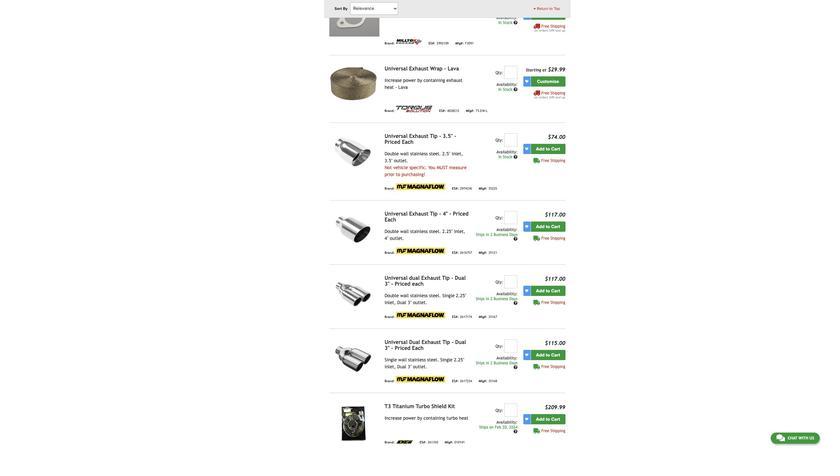 Task type: locate. For each thing, give the bounding box(es) containing it.
priced up single wall stainless steel. single 2.25" inlet, dual 3" outlet.
[[395, 345, 411, 352]]

1 free shipping on orders $49 and up from the top
[[535, 24, 566, 32]]

single inside the double wall stainless steel. single 2.25" inlet, dual 3" outlet.
[[443, 293, 455, 299]]

chat with us link
[[771, 433, 821, 444]]

add to cart button for universal exhaust tip - 4" - priced each
[[531, 222, 566, 232]]

double
[[385, 151, 399, 157], [385, 229, 399, 234], [385, 293, 399, 299]]

1 horizontal spatial 3.5"
[[443, 133, 453, 139]]

power down universal exhaust wrap - lava 'link'
[[404, 78, 416, 83]]

add to cart
[[537, 12, 561, 17], [537, 146, 561, 152], [537, 224, 561, 230], [537, 288, 561, 294], [537, 353, 561, 358], [537, 417, 561, 423]]

exhaust right dual
[[422, 275, 441, 281]]

3 cart from the top
[[552, 224, 561, 230]]

1 power from the top
[[404, 78, 416, 83]]

4 magnaflow - corporate logo image from the top
[[396, 376, 446, 383]]

tip inside universal dual exhaust tip - dual 3" - priced each
[[443, 339, 450, 346]]

add to wish list image
[[526, 80, 529, 83], [526, 147, 529, 151], [526, 225, 529, 229], [526, 290, 529, 293], [526, 354, 529, 357]]

brand: for universal dual exhaust tip - dual 3" - priced each
[[385, 316, 395, 319]]

orders for 3" gasket for milltek sport - 2 bolt flange
[[539, 29, 549, 32]]

free for universal exhaust tip - 3.5" - priced each
[[542, 158, 550, 163]]

2 up from the top
[[562, 96, 566, 99]]

6 qty: from the top
[[496, 409, 504, 413]]

1 vertical spatial in
[[486, 297, 490, 302]]

7 free from the top
[[542, 429, 550, 434]]

3.5" up not
[[385, 158, 393, 163]]

1 containing from the top
[[424, 78, 446, 83]]

t3
[[385, 404, 391, 410]]

1 vertical spatial business
[[494, 297, 509, 302]]

days
[[510, 233, 518, 237], [510, 297, 518, 302], [510, 361, 518, 366]]

0 vertical spatial containing
[[424, 78, 446, 83]]

2.25"
[[443, 229, 453, 234], [456, 293, 467, 299], [454, 358, 465, 363]]

4 availability: from the top
[[497, 228, 518, 232]]

qty: for t3 titanium turbo shield kit
[[496, 409, 504, 413]]

2 vertical spatial 2.25"
[[454, 358, 465, 363]]

ships in 2 business days up 35121
[[476, 233, 518, 237]]

in stock
[[499, 20, 514, 25], [499, 87, 514, 92], [499, 155, 514, 159]]

0 vertical spatial $49
[[550, 29, 555, 32]]

2024
[[510, 426, 518, 430]]

t3 titanium turbo shield kit
[[385, 404, 455, 410]]

4 add from the top
[[537, 288, 545, 294]]

es#: left 2617234
[[452, 380, 459, 384]]

tip right each
[[443, 275, 450, 281]]

and
[[556, 29, 561, 32], [556, 96, 561, 99]]

1 vertical spatial ships in 2 business days
[[476, 297, 518, 302]]

double wall stainless steel. 2.25" inlet, 4" outlet.
[[385, 229, 466, 241]]

stainless down universal dual exhaust tip - dual 3" - priced each
[[409, 358, 426, 363]]

and for 3" gasket for milltek sport - 2 bolt flange
[[556, 29, 561, 32]]

2 ships in 2 business days from the top
[[476, 297, 518, 302]]

by for exhaust
[[418, 78, 423, 83]]

stock for universal exhaust wrap - lava
[[503, 87, 513, 92]]

0 vertical spatial business
[[494, 233, 509, 237]]

business up the 35167
[[494, 297, 509, 302]]

4 add to cart button from the top
[[531, 286, 566, 296]]

3.5" inside universal exhaust tip - 3.5" - priced each
[[443, 133, 453, 139]]

shield
[[432, 404, 447, 410]]

business up 35168
[[494, 361, 509, 366]]

inlet, inside the double wall stainless steel. single 2.25" inlet, dual 3" outlet.
[[385, 300, 396, 306]]

lava
[[448, 66, 459, 72], [399, 85, 408, 90]]

increase down universal exhaust wrap - lava
[[385, 78, 402, 83]]

add to cart button
[[531, 9, 566, 20], [531, 144, 566, 154], [531, 222, 566, 232], [531, 286, 566, 296], [531, 350, 566, 361], [531, 415, 566, 425]]

each inside universal exhaust tip - 4" - priced each
[[385, 217, 397, 223]]

es#2617234 - 35168 - universal dual exhaust tip - dual 3" - priced each - single wall stainless steel. single 2.25" inlet, dual 3" outlet. - magnaflow - audi volkswagen image
[[330, 340, 380, 377]]

2 qty: from the top
[[496, 138, 504, 143]]

es#: 2992109
[[429, 42, 449, 45]]

4 qty: from the top
[[496, 280, 504, 285]]

es#: left 2974336
[[452, 187, 459, 191]]

exhaust down torque solution - corporate logo
[[410, 133, 429, 139]]

1 question circle image from the top
[[514, 237, 518, 241]]

6 cart from the top
[[552, 417, 561, 423]]

1 vertical spatial increase
[[385, 416, 402, 421]]

1 vertical spatial add to wish list image
[[526, 418, 529, 421]]

stainless inside double wall stainless steel. 2.5" inlet, 3.5" outlet. not vehicle specific. you must measure prior to purchasing!
[[411, 151, 428, 157]]

0 vertical spatial add to wish list image
[[526, 13, 529, 16]]

3 ships in 2 business days from the top
[[476, 361, 518, 366]]

exhaust up double wall stainless steel. 2.25" inlet, 4" outlet.
[[410, 211, 429, 217]]

2 up 35168
[[491, 361, 493, 366]]

wall for dual
[[399, 358, 407, 363]]

on left feb
[[490, 426, 494, 430]]

exhaust inside universal exhaust tip - 3.5" - priced each
[[410, 133, 429, 139]]

ships on feb 20, 2024
[[480, 426, 518, 430]]

exhaust up single wall stainless steel. single 2.25" inlet, dual 3" outlet.
[[422, 339, 441, 346]]

2 question circle image from the top
[[514, 88, 518, 92]]

2.25" inside single wall stainless steel. single 2.25" inlet, dual 3" outlet.
[[454, 358, 465, 363]]

orders down return
[[539, 29, 549, 32]]

1 vertical spatial double
[[385, 229, 399, 234]]

mfg#: left the 35167
[[479, 316, 488, 319]]

ships in 2 business days up 35168
[[476, 361, 518, 366]]

es#2617174 - 35167 - universal dual exhaust tip - dual 3" - priced each - double wall stainless steel. single 2.25" inlet, dual 3" outlet. - magnaflow - audi volkswagen image
[[330, 276, 380, 313]]

1 vertical spatial on
[[535, 96, 538, 99]]

3 add to cart button from the top
[[531, 222, 566, 232]]

outlet. inside single wall stainless steel. single 2.25" inlet, dual 3" outlet.
[[413, 365, 428, 370]]

0 vertical spatial orders
[[539, 29, 549, 32]]

magnaflow - corporate logo image down purchasing!
[[396, 184, 446, 190]]

power for titanium
[[404, 416, 416, 421]]

es#: for universal dual exhaust tip - dual 3" - priced each
[[452, 380, 459, 384]]

to inside return to top link
[[550, 6, 553, 11]]

es#2616757 - 35121 - universal exhaust tip - 4" - priced each - double wall stainless steel. 2.25" inlet, 4" outlet. - magnaflow - audi volkswagen image
[[330, 211, 380, 249]]

3 in from the top
[[499, 155, 502, 159]]

heat inside 'increase power by containing exhaust heat - lava'
[[385, 85, 394, 90]]

es#261350 - 010141 - t3 titanium turbo shield kit - increase power by containing turbo heat - dei - audi bmw volkswagen mercedes benz mini porsche image
[[330, 404, 380, 442]]

2 double from the top
[[385, 229, 399, 234]]

return
[[537, 6, 549, 11]]

on for increase power by containing exhaust heat - lava
[[535, 96, 538, 99]]

steel. inside single wall stainless steel. single 2.25" inlet, dual 3" outlet.
[[428, 358, 439, 363]]

2 vertical spatial each
[[412, 345, 424, 352]]

3 availability: from the top
[[497, 150, 518, 155]]

$29.99
[[549, 66, 566, 73]]

5 universal from the top
[[385, 339, 408, 346]]

2 in stock from the top
[[499, 87, 514, 92]]

steel. for exhaust
[[430, 229, 441, 234]]

exhaust up 'increase power by containing exhaust heat - lava'
[[410, 66, 429, 72]]

1 $49 from the top
[[550, 29, 555, 32]]

2 vertical spatial days
[[510, 361, 518, 366]]

0 vertical spatial up
[[562, 29, 566, 32]]

to for double wall stainless steel. 2.25" inlet, 4" outlet.
[[546, 224, 551, 230]]

2974336
[[460, 187, 473, 191]]

1 up from the top
[[562, 29, 566, 32]]

es#2992109 - f3091 - replacement gasket - priced each - 3" gasket for milltek sport - 2 bolt flange - milltek sport - audi volkswagen mercedes benz mini image
[[330, 0, 380, 36]]

containing down shield
[[424, 416, 446, 421]]

steel. down universal exhaust tip - 4" - priced each
[[430, 229, 441, 234]]

5 add from the top
[[537, 353, 545, 358]]

days for universal dual exhaust tip - dual 3" - priced each
[[510, 297, 518, 302]]

1 vertical spatial by
[[418, 416, 423, 421]]

0 vertical spatial and
[[556, 29, 561, 32]]

business for universal dual exhaust tip - dual 3" - priced each
[[494, 297, 509, 302]]

tip up double wall stainless steel. 2.25" inlet, 4" outlet.
[[430, 211, 438, 217]]

1 days from the top
[[510, 233, 518, 237]]

stainless up specific.
[[411, 151, 428, 157]]

in up "mfg#: 35168"
[[486, 361, 490, 366]]

2 vertical spatial ships in 2 business days
[[476, 361, 518, 366]]

free shipping on orders $49 and up down the customize
[[535, 91, 566, 99]]

free shipping
[[542, 158, 566, 163], [542, 236, 566, 241], [542, 301, 566, 305], [542, 365, 566, 369], [542, 429, 566, 434]]

each inside universal exhaust tip - 3.5" - priced each
[[402, 139, 414, 145]]

increase for t3
[[385, 416, 402, 421]]

wall inside the double wall stainless steel. single 2.25" inlet, dual 3" outlet.
[[401, 293, 409, 299]]

dual inside single wall stainless steel. single 2.25" inlet, dual 3" outlet.
[[398, 365, 407, 370]]

4 add to wish list image from the top
[[526, 290, 529, 293]]

gasket
[[390, 11, 404, 16]]

priced
[[385, 139, 401, 145], [453, 211, 469, 217], [395, 281, 411, 287], [395, 345, 411, 352]]

wall inside double wall stainless steel. 2.25" inlet, 4" outlet.
[[401, 229, 409, 234]]

1 universal from the top
[[385, 66, 408, 72]]

stainless down universal exhaust tip - 4" - priced each
[[411, 229, 428, 234]]

2 cart from the top
[[552, 146, 561, 152]]

increase power by containing exhaust heat - lava
[[385, 78, 463, 90]]

0 vertical spatial lava
[[448, 66, 459, 72]]

es#: left 2617174
[[452, 316, 459, 319]]

steel. left 2.5" at the right top of page
[[430, 151, 441, 157]]

shipping for universal exhaust tip - 3.5" - priced each
[[551, 158, 566, 163]]

1 vertical spatial containing
[[424, 416, 446, 421]]

1 vertical spatial days
[[510, 297, 518, 302]]

containing down wrap
[[424, 78, 446, 83]]

0 vertical spatial increase
[[385, 78, 402, 83]]

3 in stock from the top
[[499, 155, 514, 159]]

None number field
[[505, 0, 518, 12], [505, 66, 518, 79], [505, 133, 518, 147], [505, 211, 518, 224], [505, 276, 518, 289], [505, 340, 518, 353], [505, 404, 518, 417], [505, 0, 518, 12], [505, 66, 518, 79], [505, 133, 518, 147], [505, 211, 518, 224], [505, 276, 518, 289], [505, 340, 518, 353], [505, 404, 518, 417]]

1 vertical spatial free shipping on orders $49 and up
[[535, 91, 566, 99]]

0 vertical spatial ships in 2 business days
[[476, 233, 518, 237]]

2 shipping from the top
[[551, 91, 566, 96]]

power down titanium
[[404, 416, 416, 421]]

priced left each
[[395, 281, 411, 287]]

6 free from the top
[[542, 365, 550, 369]]

tip up double wall stainless steel. 2.5" inlet, 3.5" outlet. not vehicle specific. you must measure prior to purchasing!
[[430, 133, 438, 139]]

dual inside the double wall stainless steel. single 2.25" inlet, dual 3" outlet.
[[398, 300, 407, 306]]

free shipping on orders $49 and up for increase power by containing exhaust heat - lava
[[535, 91, 566, 99]]

3 in from the top
[[486, 361, 490, 366]]

2.25" up es#: 2617234
[[454, 358, 465, 363]]

and down the customize 'link'
[[556, 96, 561, 99]]

double for universal exhaust tip - 4" - priced each
[[385, 229, 399, 234]]

by down t3 titanium turbo shield kit link
[[418, 416, 423, 421]]

inlet, inside single wall stainless steel. single 2.25" inlet, dual 3" outlet.
[[385, 365, 396, 370]]

lava inside 'increase power by containing exhaust heat - lava'
[[399, 85, 408, 90]]

0 horizontal spatial 3.5"
[[385, 158, 393, 163]]

1 double from the top
[[385, 151, 399, 157]]

0 vertical spatial each
[[402, 139, 414, 145]]

ships left feb
[[480, 426, 489, 430]]

free shipping for universal exhaust tip - 3.5" - priced each
[[542, 158, 566, 163]]

$49 down the return to top
[[550, 29, 555, 32]]

5 free from the top
[[542, 301, 550, 305]]

4 shipping from the top
[[551, 236, 566, 241]]

exhaust inside universal exhaust tip - 4" - priced each
[[410, 211, 429, 217]]

2 in from the top
[[499, 87, 502, 92]]

ships up mfg#: 35121
[[476, 233, 485, 237]]

1 in from the top
[[499, 20, 502, 25]]

priced inside universal dual exhaust tip - dual 3" - priced each
[[395, 345, 411, 352]]

2 stock from the top
[[503, 87, 513, 92]]

2 $117.00 from the top
[[545, 276, 566, 282]]

1 vertical spatial 3.5"
[[385, 158, 393, 163]]

0 vertical spatial free shipping on orders $49 and up
[[535, 24, 566, 32]]

5 availability: from the top
[[497, 292, 518, 297]]

6 add from the top
[[537, 417, 545, 423]]

tip up single wall stainless steel. single 2.25" inlet, dual 3" outlet.
[[443, 339, 450, 346]]

0 vertical spatial 2.25"
[[443, 229, 453, 234]]

1 $117.00 from the top
[[545, 212, 566, 218]]

by
[[418, 78, 423, 83], [418, 416, 423, 421]]

in up mfg#: 35121
[[486, 233, 490, 237]]

t3 titanium turbo shield kit link
[[385, 404, 455, 410]]

4 universal from the top
[[385, 275, 408, 281]]

by
[[343, 6, 348, 11]]

stainless inside the double wall stainless steel. single 2.25" inlet, dual 3" outlet.
[[411, 293, 428, 299]]

4 free shipping from the top
[[542, 365, 566, 369]]

lava up torque solution - corporate logo
[[399, 85, 408, 90]]

0 vertical spatial days
[[510, 233, 518, 237]]

measure
[[450, 165, 467, 170]]

es#: left 4028212
[[440, 109, 446, 113]]

to
[[550, 6, 553, 11], [546, 12, 551, 17], [546, 146, 551, 152], [396, 172, 401, 177], [546, 224, 551, 230], [546, 288, 551, 294], [546, 353, 551, 358], [546, 417, 551, 423]]

chat
[[789, 437, 798, 441]]

es#: for universal exhaust tip - 4" - priced each
[[452, 251, 459, 255]]

comments image
[[777, 435, 786, 442]]

2 free shipping from the top
[[542, 236, 566, 241]]

ships
[[476, 233, 485, 237], [476, 297, 485, 302], [476, 361, 485, 366], [480, 426, 489, 430]]

2 containing from the top
[[424, 416, 446, 421]]

customize
[[538, 79, 560, 84]]

ships up "mfg#: 35168"
[[476, 361, 485, 366]]

priced down es#: 2974336 at the top right
[[453, 211, 469, 217]]

2 universal from the top
[[385, 133, 408, 139]]

add for t3 titanium turbo shield kit
[[537, 417, 545, 423]]

wall inside single wall stainless steel. single 2.25" inlet, dual 3" outlet.
[[399, 358, 407, 363]]

ships in 2 business days for universal exhaust tip - 4" - priced each
[[476, 233, 518, 237]]

universal inside universal dual exhaust tip - dual 3" - priced each
[[385, 339, 408, 346]]

and down top
[[556, 29, 561, 32]]

universal for universal exhaust tip - 4" - priced each
[[385, 211, 408, 217]]

-
[[440, 11, 442, 16], [445, 66, 447, 72], [396, 85, 397, 90], [440, 133, 442, 139], [455, 133, 457, 139], [440, 211, 442, 217], [450, 211, 452, 217], [452, 275, 454, 281], [392, 281, 394, 287], [452, 339, 454, 346], [392, 345, 394, 352]]

on down caret up icon
[[535, 29, 538, 32]]

2992109
[[437, 42, 449, 45]]

2 availability: from the top
[[497, 82, 518, 87]]

question circle image for universal exhaust tip - 3.5" - priced each
[[514, 155, 518, 159]]

steel. down universal dual exhaust tip - dual 3" - priced each link on the bottom of page
[[430, 293, 441, 299]]

1 business from the top
[[494, 233, 509, 237]]

es#: left 261350
[[420, 441, 427, 445]]

0 vertical spatial in
[[499, 20, 502, 25]]

business up 35121
[[494, 233, 509, 237]]

flange
[[457, 11, 469, 16]]

2 up 35121
[[491, 233, 493, 237]]

0 vertical spatial double
[[385, 151, 399, 157]]

1 vertical spatial stock
[[503, 87, 513, 92]]

in
[[499, 20, 502, 25], [499, 87, 502, 92], [499, 155, 502, 159]]

stainless inside single wall stainless steel. single 2.25" inlet, dual 3" outlet.
[[409, 358, 426, 363]]

1 vertical spatial up
[[562, 96, 566, 99]]

increase down t3
[[385, 416, 402, 421]]

outlet. inside double wall stainless steel. 2.25" inlet, 4" outlet.
[[390, 236, 405, 241]]

1 qty: from the top
[[496, 70, 504, 75]]

1 vertical spatial each
[[385, 217, 397, 223]]

2 vertical spatial in
[[499, 155, 502, 159]]

heat
[[385, 85, 394, 90], [460, 416, 469, 421]]

5 question circle image from the top
[[514, 366, 518, 370]]

0 vertical spatial in stock
[[499, 20, 514, 25]]

2 and from the top
[[556, 96, 561, 99]]

3 qty: from the top
[[496, 216, 504, 220]]

7 availability: from the top
[[497, 421, 518, 425]]

add to cart for universal exhaust tip - 3.5" - priced each
[[537, 146, 561, 152]]

return to top link
[[534, 6, 561, 12]]

1 horizontal spatial 4"
[[443, 211, 448, 217]]

mfg#: left 35225
[[479, 187, 488, 191]]

universal inside universal exhaust tip - 3.5" - priced each
[[385, 133, 408, 139]]

mfg#: for universal exhaust tip - 3.5" - priced each
[[479, 187, 488, 191]]

in up mfg#: 35167
[[486, 297, 490, 302]]

in
[[486, 233, 490, 237], [486, 297, 490, 302], [486, 361, 490, 366]]

inlet,
[[452, 151, 463, 157], [455, 229, 466, 234], [385, 300, 396, 306], [385, 365, 396, 370]]

by inside 'increase power by containing exhaust heat - lava'
[[418, 78, 423, 83]]

wall for exhaust
[[401, 229, 409, 234]]

prior
[[385, 172, 395, 177]]

double inside double wall stainless steel. 2.5" inlet, 3.5" outlet. not vehicle specific. you must measure prior to purchasing!
[[385, 151, 399, 157]]

2 add to wish list image from the top
[[526, 418, 529, 421]]

qty: for universal exhaust tip - 3.5" - priced each
[[496, 138, 504, 143]]

milltek
[[412, 11, 426, 16]]

2 free from the top
[[542, 91, 550, 96]]

0 vertical spatial heat
[[385, 85, 394, 90]]

3 business from the top
[[494, 361, 509, 366]]

2.25" down universal exhaust tip - 4" - priced each
[[443, 229, 453, 234]]

2 vertical spatial double
[[385, 293, 399, 299]]

exhaust inside universal dual exhaust tip - dual 3" - priced each
[[422, 275, 441, 281]]

1 vertical spatial in
[[499, 87, 502, 92]]

2 question circle image from the top
[[514, 430, 518, 434]]

1 vertical spatial 2.25"
[[456, 293, 467, 299]]

2.25" inside double wall stainless steel. 2.25" inlet, 4" outlet.
[[443, 229, 453, 234]]

universal inside universal dual exhaust tip - dual 3" - priced each
[[385, 275, 408, 281]]

1 increase from the top
[[385, 78, 402, 83]]

1 vertical spatial $117.00
[[545, 276, 566, 282]]

sport
[[428, 11, 439, 16]]

2 vertical spatial in stock
[[499, 155, 514, 159]]

4 add to cart from the top
[[537, 288, 561, 294]]

1 vertical spatial power
[[404, 416, 416, 421]]

0 horizontal spatial lava
[[399, 85, 408, 90]]

$49 down the customize
[[550, 96, 555, 99]]

shipping for universal dual exhaust tip - dual 3" - priced each
[[551, 301, 566, 305]]

steel. down universal dual exhaust tip - dual 3" - priced each
[[428, 358, 439, 363]]

2 days from the top
[[510, 297, 518, 302]]

es#: left 2616757
[[452, 251, 459, 255]]

availability: for universal exhaust tip - 4" - priced each
[[497, 228, 518, 232]]

3"
[[385, 11, 389, 16], [385, 281, 390, 287], [408, 300, 412, 306], [385, 345, 390, 352], [408, 365, 412, 370]]

power inside 'increase power by containing exhaust heat - lava'
[[404, 78, 416, 83]]

1 vertical spatial lava
[[399, 85, 408, 90]]

magnaflow - corporate logo image down single wall stainless steel. single 2.25" inlet, dual 3" outlet.
[[396, 376, 446, 383]]

magnaflow - corporate logo image down double wall stainless steel. 2.25" inlet, 4" outlet.
[[396, 248, 446, 254]]

turbo
[[447, 416, 458, 421]]

cart for universal exhaust tip - 3.5" - priced each
[[552, 146, 561, 152]]

magnaflow - corporate logo image for universal dual exhaust tip - dual 3" - priced each
[[396, 312, 446, 319]]

1 vertical spatial 4"
[[385, 236, 389, 241]]

0 vertical spatial stock
[[503, 20, 513, 25]]

kit
[[449, 404, 455, 410]]

orders down the customize
[[539, 96, 549, 99]]

increase inside 'increase power by containing exhaust heat - lava'
[[385, 78, 402, 83]]

single wall stainless steel. single 2.25" inlet, dual 3" outlet.
[[385, 358, 465, 370]]

1 ships in 2 business days from the top
[[476, 233, 518, 237]]

in for universal dual exhaust tip - dual 3" - priced each
[[486, 297, 490, 302]]

2 $49 from the top
[[550, 96, 555, 99]]

days for universal dual exhaust tip - dual 3" - priced each
[[510, 361, 518, 366]]

for
[[405, 11, 411, 16]]

0 horizontal spatial heat
[[385, 85, 394, 90]]

free shipping on orders $49 and up down the return to top
[[535, 24, 566, 32]]

2 orders from the top
[[539, 96, 549, 99]]

2 vertical spatial in
[[486, 361, 490, 366]]

0 vertical spatial $117.00
[[545, 212, 566, 218]]

0 horizontal spatial 4"
[[385, 236, 389, 241]]

1 vertical spatial in stock
[[499, 87, 514, 92]]

priced up not
[[385, 139, 401, 145]]

2617234
[[460, 380, 473, 384]]

4 question circle image from the top
[[514, 302, 518, 306]]

3 question circle image from the top
[[514, 155, 518, 159]]

es#4028212 - ts-ew-l - universal exhaust wrap - lava - increase power by containing exhaust heat - lava - torque solution - audi bmw volkswagen mercedes benz mini porsche image
[[330, 66, 380, 103]]

free shipping for universal dual exhaust tip - dual 3" - priced each
[[542, 365, 566, 369]]

double inside double wall stainless steel. 2.25" inlet, 4" outlet.
[[385, 229, 399, 234]]

add for universal dual exhaust tip - dual 3" - priced each
[[537, 353, 545, 358]]

1 vertical spatial and
[[556, 96, 561, 99]]

0 vertical spatial 4"
[[443, 211, 448, 217]]

containing
[[424, 78, 446, 83], [424, 416, 446, 421]]

double inside the double wall stainless steel. single 2.25" inlet, dual 3" outlet.
[[385, 293, 399, 299]]

add to wish list image for universal exhaust tip - 4" - priced each
[[526, 225, 529, 229]]

2.25" for universal dual exhaust tip - dual 3" - priced each
[[454, 358, 465, 363]]

days for universal exhaust tip - 4" - priced each
[[510, 233, 518, 237]]

add to wish list image for 3" gasket for milltek sport - 2 bolt flange
[[526, 13, 529, 16]]

3.5" inside double wall stainless steel. 2.5" inlet, 3.5" outlet. not vehicle specific. you must measure prior to purchasing!
[[385, 158, 393, 163]]

3.5" up 2.5" at the right top of page
[[443, 133, 453, 139]]

free for universal dual exhaust tip - dual 3" - priced each
[[542, 301, 550, 305]]

free for universal dual exhaust tip - dual 3" - priced each
[[542, 365, 550, 369]]

0 vertical spatial in
[[486, 233, 490, 237]]

3 magnaflow - corporate logo image from the top
[[396, 312, 446, 319]]

mfg#: 35168
[[479, 380, 498, 384]]

1 and from the top
[[556, 29, 561, 32]]

1 horizontal spatial heat
[[460, 416, 469, 421]]

tip inside universal exhaust tip - 4" - priced each
[[430, 211, 438, 217]]

caret up image
[[534, 7, 536, 11]]

universal inside universal exhaust tip - 4" - priced each
[[385, 211, 408, 217]]

mfg#: left 010141
[[445, 441, 454, 445]]

$117.00
[[545, 212, 566, 218], [545, 276, 566, 282]]

$49
[[550, 29, 555, 32], [550, 96, 555, 99]]

4" inside double wall stainless steel. 2.25" inlet, 4" outlet.
[[385, 236, 389, 241]]

free for t3 titanium turbo shield kit
[[542, 429, 550, 434]]

4" inside universal exhaust tip - 4" - priced each
[[443, 211, 448, 217]]

6 add to cart button from the top
[[531, 415, 566, 425]]

1 vertical spatial orders
[[539, 96, 549, 99]]

qty:
[[496, 70, 504, 75], [496, 138, 504, 143], [496, 216, 504, 220], [496, 280, 504, 285], [496, 344, 504, 349], [496, 409, 504, 413]]

orders
[[539, 29, 549, 32], [539, 96, 549, 99]]

1 vertical spatial question circle image
[[514, 430, 518, 434]]

magnaflow - corporate logo image
[[396, 184, 446, 190], [396, 248, 446, 254], [396, 312, 446, 319], [396, 376, 446, 383]]

5 add to cart button from the top
[[531, 350, 566, 361]]

3 stock from the top
[[503, 155, 513, 159]]

business
[[494, 233, 509, 237], [494, 297, 509, 302], [494, 361, 509, 366]]

0 vertical spatial by
[[418, 78, 423, 83]]

1 add to wish list image from the top
[[526, 80, 529, 83]]

0 vertical spatial question circle image
[[514, 237, 518, 241]]

6 brand: from the top
[[385, 380, 395, 384]]

$117.00 for universal exhaust tip - 4" - priced each
[[545, 212, 566, 218]]

question circle image
[[514, 237, 518, 241], [514, 430, 518, 434]]

tip
[[430, 133, 438, 139], [430, 211, 438, 217], [443, 275, 450, 281], [443, 339, 450, 346]]

free shipping for t3 titanium turbo shield kit
[[542, 429, 566, 434]]

mfg#: for universal dual exhaust tip - dual 3" - priced each
[[479, 380, 488, 384]]

2.25" for universal dual exhaust tip - dual 3" - priced each
[[456, 293, 467, 299]]

question circle image
[[514, 21, 518, 25], [514, 88, 518, 92], [514, 155, 518, 159], [514, 302, 518, 306], [514, 366, 518, 370]]

dei - corporate logo image
[[396, 441, 414, 444]]

outlet.
[[394, 158, 409, 163], [390, 236, 405, 241], [413, 300, 428, 306], [413, 365, 428, 370]]

0 vertical spatial power
[[404, 78, 416, 83]]

stainless down each
[[411, 293, 428, 299]]

containing inside 'increase power by containing exhaust heat - lava'
[[424, 78, 446, 83]]

es#: for universal exhaust wrap - lava
[[440, 109, 446, 113]]

add to cart button for t3 titanium turbo shield kit
[[531, 415, 566, 425]]

steel.
[[430, 151, 441, 157], [430, 229, 441, 234], [430, 293, 441, 299], [428, 358, 439, 363]]

add to wish list image
[[526, 13, 529, 16], [526, 418, 529, 421]]

universal dual exhaust tip - dual 3" - priced each
[[385, 275, 466, 287]]

5 add to cart from the top
[[537, 353, 561, 358]]

4 free from the top
[[542, 236, 550, 241]]

ships up mfg#: 35167
[[476, 297, 485, 302]]

exhaust for lava
[[410, 66, 429, 72]]

2 add from the top
[[537, 146, 545, 152]]

l
[[486, 109, 488, 113]]

4 cart from the top
[[552, 288, 561, 294]]

single for universal dual exhaust tip - dual 3" - priced each
[[441, 358, 453, 363]]

1 vertical spatial heat
[[460, 416, 469, 421]]

1 in from the top
[[486, 233, 490, 237]]

mfg#: left 35121
[[479, 251, 488, 255]]

steel. inside double wall stainless steel. 2.25" inlet, 4" outlet.
[[430, 229, 441, 234]]

add
[[537, 12, 545, 17], [537, 146, 545, 152], [537, 224, 545, 230], [537, 288, 545, 294], [537, 353, 545, 358], [537, 417, 545, 423]]

5 qty: from the top
[[496, 344, 504, 349]]

2 vertical spatial business
[[494, 361, 509, 366]]

by down universal exhaust wrap - lava 'link'
[[418, 78, 423, 83]]

1 vertical spatial $49
[[550, 96, 555, 99]]

inlet, inside double wall stainless steel. 2.25" inlet, 4" outlet.
[[455, 229, 466, 234]]

exhaust inside universal dual exhaust tip - dual 3" - priced each
[[422, 339, 441, 346]]

stainless for exhaust
[[411, 229, 428, 234]]

2 add to wish list image from the top
[[526, 147, 529, 151]]

shipping for universal exhaust tip - 4" - priced each
[[551, 236, 566, 241]]

wall for dual
[[401, 293, 409, 299]]

2 for universal exhaust tip - 4" - priced each
[[491, 233, 493, 237]]

magnaflow - corporate logo image down the double wall stainless steel. single 2.25" inlet, dual 3" outlet.
[[396, 312, 446, 319]]

mfg#: f3091
[[456, 42, 474, 45]]

mfg#: left 35168
[[479, 380, 488, 384]]

lava up exhaust at the top
[[448, 66, 459, 72]]

0 vertical spatial on
[[535, 29, 538, 32]]

dual
[[410, 275, 420, 281]]

2 business from the top
[[494, 297, 509, 302]]

2 vertical spatial stock
[[503, 155, 513, 159]]

5 cart from the top
[[552, 353, 561, 358]]

increase
[[385, 78, 402, 83], [385, 416, 402, 421]]

0 vertical spatial 3.5"
[[443, 133, 453, 139]]

1 free shipping from the top
[[542, 158, 566, 163]]

stainless inside double wall stainless steel. 2.25" inlet, 4" outlet.
[[411, 229, 428, 234]]

es#: for t3 titanium turbo shield kit
[[420, 441, 427, 445]]

ships in 2 business days up the 35167
[[476, 297, 518, 302]]

5 add to wish list image from the top
[[526, 354, 529, 357]]

2 power from the top
[[404, 416, 416, 421]]

2.25" inside the double wall stainless steel. single 2.25" inlet, dual 3" outlet.
[[456, 293, 467, 299]]

2.25" up es#: 2617174
[[456, 293, 467, 299]]

shipping
[[551, 24, 566, 29], [551, 91, 566, 96], [551, 158, 566, 163], [551, 236, 566, 241], [551, 301, 566, 305], [551, 365, 566, 369], [551, 429, 566, 434]]

steel. inside double wall stainless steel. 2.5" inlet, 3.5" outlet. not vehicle specific. you must measure prior to purchasing!
[[430, 151, 441, 157]]

es#2974336 - 35225 - universal exhaust tip - 3.5" - priced each - double wall stainless steel. 2.5" inlet, 3.5" outlet. - magnaflow - audi volkswagen image
[[330, 133, 380, 171]]

6 shipping from the top
[[551, 365, 566, 369]]

ships for universal exhaust tip - 4" - priced each
[[476, 233, 485, 237]]

1 add to wish list image from the top
[[526, 13, 529, 16]]

each for universal exhaust tip - 4" - priced each
[[385, 217, 397, 223]]

2 increase from the top
[[385, 416, 402, 421]]

mfg#: left 'ts-'
[[466, 109, 475, 113]]

3" inside universal dual exhaust tip - dual 3" - priced each
[[385, 281, 390, 287]]

1 by from the top
[[418, 78, 423, 83]]

question circle image for $117.00
[[514, 237, 518, 241]]

2 up the 35167
[[491, 297, 493, 302]]

on down the customize
[[535, 96, 538, 99]]

must
[[437, 165, 448, 170]]

steel. inside the double wall stainless steel. single 2.25" inlet, dual 3" outlet.
[[430, 293, 441, 299]]



Task type: vqa. For each thing, say whether or not it's contained in the screenshot.
3rd Add to Wish List image from the bottom of the page
yes



Task type: describe. For each thing, give the bounding box(es) containing it.
es#: left 2992109
[[429, 42, 436, 45]]

purchasing!
[[402, 172, 426, 177]]

1 availability: from the top
[[497, 15, 518, 20]]

power for exhaust
[[404, 78, 416, 83]]

cart for universal dual exhaust tip - dual 3" - priced each
[[552, 353, 561, 358]]

tip inside universal dual exhaust tip - dual 3" - priced each
[[443, 275, 450, 281]]

add to wish list image for universal exhaust tip - 3.5" - priced each
[[526, 147, 529, 151]]

add to wish list image for universal dual exhaust tip - dual 3" - priced each
[[526, 354, 529, 357]]

availability: for universal dual exhaust tip - dual 3" - priced each
[[497, 356, 518, 361]]

us
[[810, 437, 815, 441]]

outlet. inside double wall stainless steel. 2.5" inlet, 3.5" outlet. not vehicle specific. you must measure prior to purchasing!
[[394, 158, 409, 163]]

mfg#: 35167
[[479, 316, 498, 319]]

2 vertical spatial on
[[490, 426, 494, 430]]

f3091
[[466, 42, 474, 45]]

mfg#: ts-ew-l
[[466, 109, 488, 113]]

add to wish list image for increase power by containing turbo heat
[[526, 418, 529, 421]]

business for universal dual exhaust tip - dual 3" - priced each
[[494, 361, 509, 366]]

chat with us
[[789, 437, 815, 441]]

milltek sport - corporate logo image
[[396, 39, 422, 45]]

in for universal dual exhaust tip - dual 3" - priced each
[[486, 361, 490, 366]]

20,
[[503, 426, 509, 430]]

3" inside universal dual exhaust tip - dual 3" - priced each
[[385, 345, 390, 352]]

1 in stock from the top
[[499, 20, 514, 25]]

at
[[543, 68, 547, 72]]

brand: for universal exhaust tip - 3.5" - priced each
[[385, 187, 395, 191]]

return to top
[[536, 6, 561, 11]]

steel. for dual
[[430, 293, 441, 299]]

question circle image for $209.99
[[514, 430, 518, 434]]

mfg#: for t3 titanium turbo shield kit
[[445, 441, 454, 445]]

containing for wrap
[[424, 78, 446, 83]]

universal exhaust tip - 3.5" - priced each
[[385, 133, 457, 145]]

priced inside universal dual exhaust tip - dual 3" - priced each
[[395, 281, 411, 287]]

1 add to cart from the top
[[537, 12, 561, 17]]

feb
[[495, 426, 502, 430]]

with
[[799, 437, 809, 441]]

$209.99
[[545, 405, 566, 411]]

ew-
[[481, 109, 486, 113]]

single for universal dual exhaust tip - dual 3" - priced each
[[443, 293, 455, 299]]

top
[[554, 6, 561, 11]]

to inside double wall stainless steel. 2.5" inlet, 3.5" outlet. not vehicle specific. you must measure prior to purchasing!
[[396, 172, 401, 177]]

$115.00
[[545, 340, 566, 347]]

each
[[412, 281, 424, 287]]

business for universal exhaust tip - 4" - priced each
[[494, 233, 509, 237]]

3" inside single wall stainless steel. single 2.25" inlet, dual 3" outlet.
[[408, 365, 412, 370]]

4028212
[[448, 109, 460, 113]]

free shipping for universal exhaust tip - 4" - priced each
[[542, 236, 566, 241]]

es#: 261350
[[420, 441, 439, 445]]

add to cart for universal dual exhaust tip - dual 3" - priced each
[[537, 288, 561, 294]]

increase power by containing turbo heat
[[385, 416, 469, 421]]

universal for universal dual exhaust tip - dual 3" - priced each
[[385, 275, 408, 281]]

exhaust for 3.5"
[[410, 133, 429, 139]]

1 shipping from the top
[[551, 24, 566, 29]]

question circle image for universal dual exhaust tip - dual 3" - priced each
[[514, 302, 518, 306]]

outlet. inside the double wall stainless steel. single 2.25" inlet, dual 3" outlet.
[[413, 300, 428, 306]]

cart for t3 titanium turbo shield kit
[[552, 417, 561, 423]]

magnaflow - corporate logo image for universal exhaust tip - 3.5" - priced each
[[396, 184, 446, 190]]

to for increase power by containing turbo heat
[[546, 417, 551, 423]]

35168
[[489, 380, 498, 384]]

1 stock from the top
[[503, 20, 513, 25]]

mfg#: for universal exhaust wrap - lava
[[466, 109, 475, 113]]

sort by
[[335, 6, 348, 11]]

2 left bolt
[[443, 11, 445, 16]]

ships for universal dual exhaust tip - dual 3" - priced each
[[476, 361, 485, 366]]

starting at $29.99
[[526, 66, 566, 73]]

bolt
[[447, 11, 455, 16]]

magnaflow - corporate logo image for universal dual exhaust tip - dual 3" - priced each
[[396, 376, 446, 383]]

35167
[[489, 316, 498, 319]]

free shipping for universal dual exhaust tip - dual 3" - priced each
[[542, 301, 566, 305]]

to for 3" gasket for milltek sport - 2 bolt flange
[[546, 12, 551, 17]]

and for increase power by containing exhaust heat - lava
[[556, 96, 561, 99]]

free for universal exhaust tip - 4" - priced each
[[542, 236, 550, 241]]

orders for increase power by containing exhaust heat - lava
[[539, 96, 549, 99]]

increase for universal
[[385, 78, 402, 83]]

1 free from the top
[[542, 24, 550, 29]]

35225
[[489, 187, 498, 191]]

vehicle
[[394, 165, 408, 170]]

wrap
[[430, 66, 443, 72]]

universal dual exhaust tip - dual 3" - priced each link
[[385, 275, 466, 287]]

brand: for t3 titanium turbo shield kit
[[385, 441, 395, 445]]

1 add from the top
[[537, 12, 545, 17]]

wall inside double wall stainless steel. 2.5" inlet, 3.5" outlet. not vehicle specific. you must measure prior to purchasing!
[[401, 151, 409, 157]]

1 brand: from the top
[[385, 42, 395, 45]]

universal exhaust tip - 4" - priced each
[[385, 211, 469, 223]]

mfg#: for universal dual exhaust tip - dual 3" - priced each
[[479, 316, 488, 319]]

add to cart for t3 titanium turbo shield kit
[[537, 417, 561, 423]]

261350
[[428, 441, 439, 445]]

priced inside universal exhaust tip - 4" - priced each
[[453, 211, 469, 217]]

es#: 4028212
[[440, 109, 460, 113]]

universal exhaust tip - 4" - priced each link
[[385, 211, 469, 223]]

1 cart from the top
[[552, 12, 561, 17]]

1 question circle image from the top
[[514, 21, 518, 25]]

priced inside universal exhaust tip - 3.5" - priced each
[[385, 139, 401, 145]]

heat for t3 titanium turbo shield kit
[[460, 416, 469, 421]]

mfg#: 35121
[[479, 251, 498, 255]]

in stock for universal exhaust tip - 3.5" - priced each
[[499, 155, 514, 159]]

$49 for 3" gasket for milltek sport - 2 bolt flange
[[550, 29, 555, 32]]

free shipping on orders $49 and up for 3" gasket for milltek sport - 2 bolt flange
[[535, 24, 566, 32]]

1 horizontal spatial lava
[[448, 66, 459, 72]]

by for titanium
[[418, 416, 423, 421]]

starting
[[526, 68, 542, 72]]

add to wish list image for universal exhaust wrap - lava
[[526, 80, 529, 83]]

universal for universal exhaust wrap - lava
[[385, 66, 408, 72]]

torque solution - corporate logo image
[[396, 106, 433, 112]]

dual inside universal dual exhaust tip - dual 3" - priced each
[[455, 275, 466, 281]]

universal exhaust tip - 3.5" - priced each link
[[385, 133, 457, 145]]

add for universal dual exhaust tip - dual 3" - priced each
[[537, 288, 545, 294]]

1 add to cart button from the top
[[531, 9, 566, 20]]

qty: for universal exhaust wrap - lava
[[496, 70, 504, 75]]

specific.
[[410, 165, 427, 170]]

double wall stainless steel. single 2.25" inlet, dual 3" outlet.
[[385, 293, 467, 306]]

mfg#: 010141
[[445, 441, 465, 445]]

universal exhaust wrap - lava
[[385, 66, 459, 72]]

heat for universal exhaust wrap - lava
[[385, 85, 394, 90]]

tip inside universal exhaust tip - 3.5" - priced each
[[430, 133, 438, 139]]

mfg#: left f3091
[[456, 42, 464, 45]]

add to cart button for universal dual exhaust tip - dual 3" - priced each
[[531, 350, 566, 361]]

010141
[[455, 441, 465, 445]]

2616757
[[460, 251, 473, 255]]

es#: 2616757
[[452, 251, 473, 255]]

titanium
[[393, 404, 415, 410]]

mfg#: 35225
[[479, 187, 498, 191]]

not
[[385, 165, 392, 170]]

to for double wall stainless steel. 2.5" inlet, 3.5" outlet.
[[546, 146, 551, 152]]

3" gasket for milltek sport - 2 bolt flange
[[385, 11, 469, 16]]

3" inside the double wall stainless steel. single 2.25" inlet, dual 3" outlet.
[[408, 300, 412, 306]]

steel. for dual
[[428, 358, 439, 363]]

to for double wall stainless steel. single 2.25" inlet, dual 3" outlet.
[[546, 288, 551, 294]]

in stock for universal exhaust wrap - lava
[[499, 87, 514, 92]]

2617174
[[460, 316, 473, 319]]

turbo
[[416, 404, 430, 410]]

universal dual exhaust tip - dual 3" - priced each link
[[385, 339, 466, 352]]

availability: for t3 titanium turbo shield kit
[[497, 421, 518, 425]]

you
[[429, 165, 436, 170]]

universal dual exhaust tip - dual 3" - priced each
[[385, 339, 466, 352]]

stainless for dual
[[409, 358, 426, 363]]

2 for universal dual exhaust tip - dual 3" - priced each
[[491, 361, 493, 366]]

cart for universal dual exhaust tip - dual 3" - priced each
[[552, 288, 561, 294]]

customize link
[[531, 76, 566, 87]]

ships in 2 business days for universal dual exhaust tip - dual 3" - priced each
[[476, 361, 518, 366]]

inlet, inside double wall stainless steel. 2.5" inlet, 3.5" outlet. not vehicle specific. you must measure prior to purchasing!
[[452, 151, 463, 157]]

cart for universal exhaust tip - 4" - priced each
[[552, 224, 561, 230]]

in for universal exhaust tip - 4" - priced each
[[486, 233, 490, 237]]

double wall stainless steel. 2.5" inlet, 3.5" outlet. not vehicle specific. you must measure prior to purchasing!
[[385, 151, 467, 177]]

- inside 'increase power by containing exhaust heat - lava'
[[396, 85, 397, 90]]

2.5"
[[443, 151, 451, 157]]

stainless for dual
[[411, 293, 428, 299]]

universal exhaust wrap - lava link
[[385, 66, 459, 72]]

es#: 2617234
[[452, 380, 473, 384]]

exhaust
[[447, 78, 463, 83]]

ts-
[[476, 109, 481, 113]]

add to cart button for universal exhaust tip - 3.5" - priced each
[[531, 144, 566, 154]]

35121
[[489, 251, 498, 255]]

to for single wall stainless steel. single 2.25" inlet, dual 3" outlet.
[[546, 353, 551, 358]]

double for universal dual exhaust tip - dual 3" - priced each
[[385, 293, 399, 299]]

stock for universal exhaust tip - 3.5" - priced each
[[503, 155, 513, 159]]

es#: for universal exhaust tip - 3.5" - priced each
[[452, 187, 459, 191]]

magnaflow - corporate logo image for universal exhaust tip - 4" - priced each
[[396, 248, 446, 254]]

es#: 2974336
[[452, 187, 473, 191]]

es#: for universal dual exhaust tip - dual 3" - priced each
[[452, 316, 459, 319]]

sort
[[335, 6, 342, 11]]

availability: for universal dual exhaust tip - dual 3" - priced each
[[497, 292, 518, 297]]

each inside universal dual exhaust tip - dual 3" - priced each
[[412, 345, 424, 352]]

ships for t3 titanium turbo shield kit
[[480, 426, 489, 430]]

$74.00
[[549, 134, 566, 140]]

es#: 2617174
[[452, 316, 473, 319]]

add to wish list image for universal dual exhaust tip - dual 3" - priced each
[[526, 290, 529, 293]]

availability: for universal exhaust wrap - lava
[[497, 82, 518, 87]]



